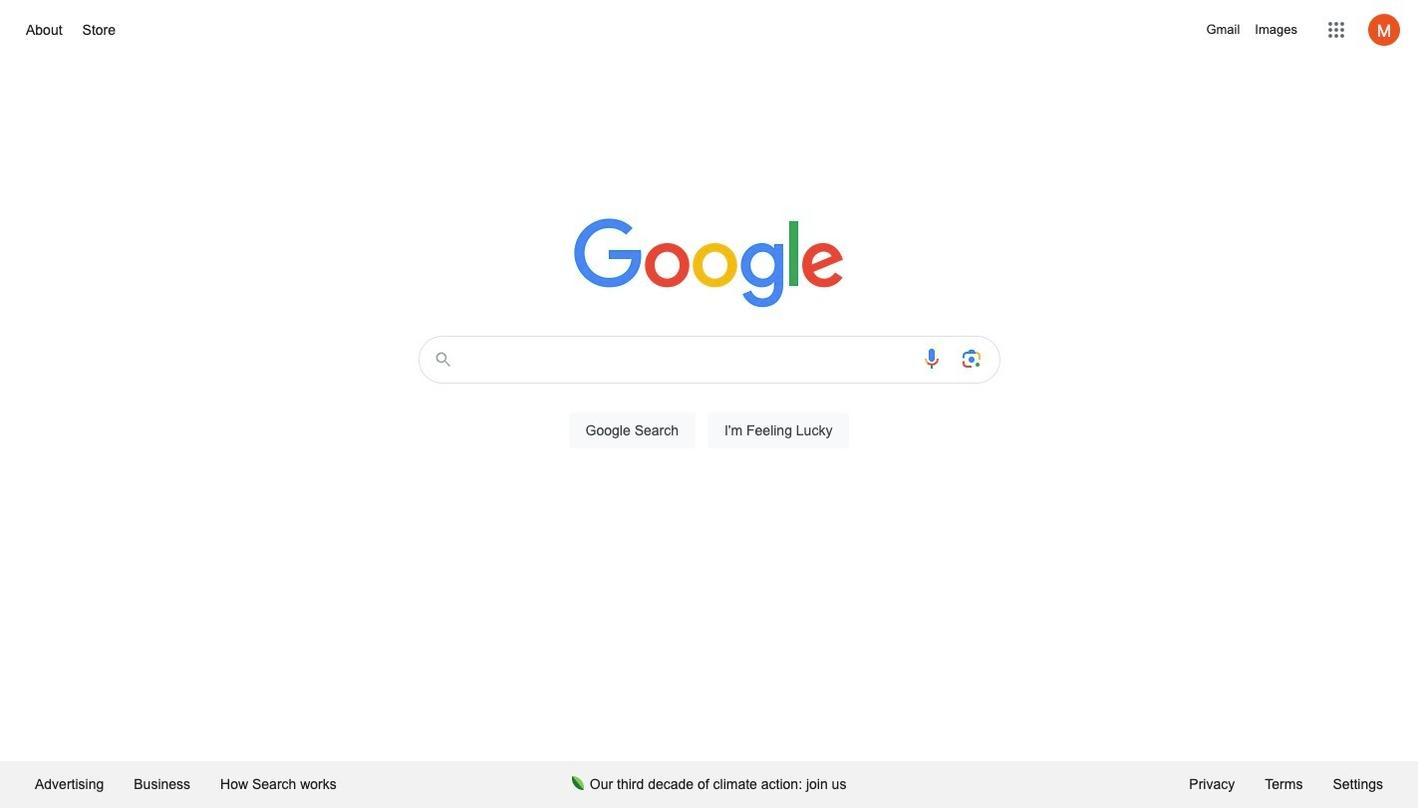 Task type: vqa. For each thing, say whether or not it's contained in the screenshot.
text box
no



Task type: describe. For each thing, give the bounding box(es) containing it.
google image
[[574, 218, 845, 310]]

search by image image
[[959, 347, 983, 371]]

search by voice image
[[919, 347, 943, 371]]



Task type: locate. For each thing, give the bounding box(es) containing it.
None search field
[[20, 330, 1398, 471]]



